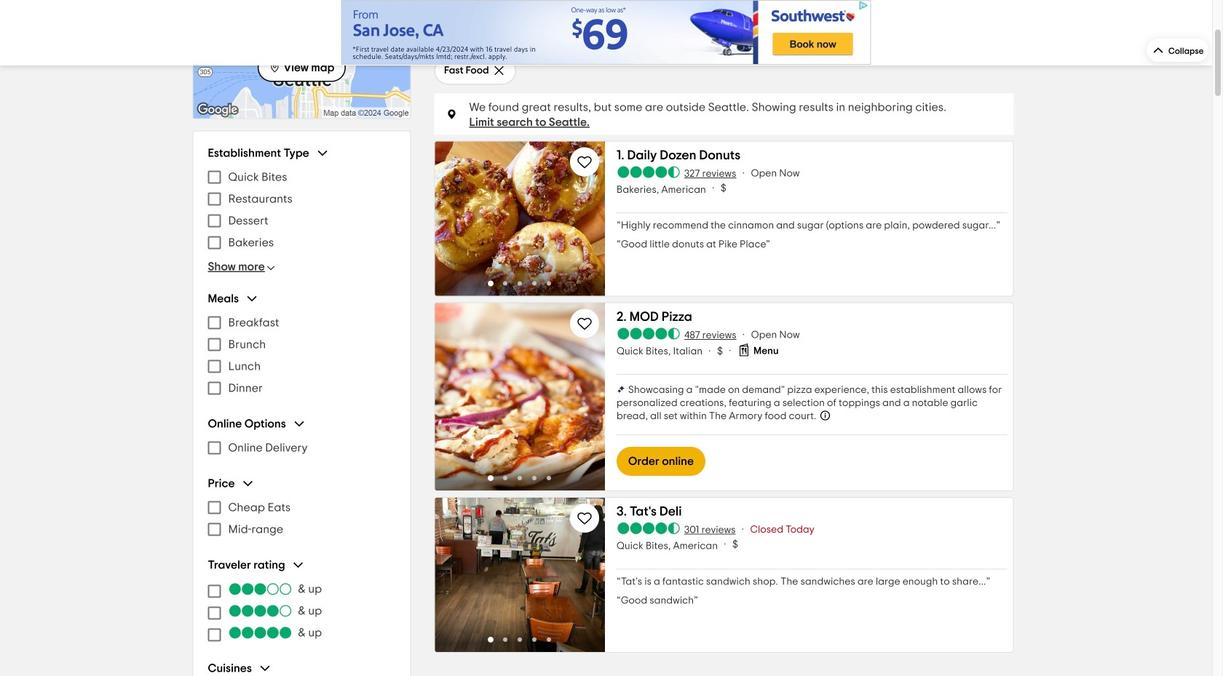 Task type: describe. For each thing, give the bounding box(es) containing it.
1 group from the top
[[208, 146, 396, 274]]

2 group from the top
[[208, 292, 396, 399]]

advertisement element
[[341, 0, 871, 66]]

1 menu from the top
[[208, 166, 396, 254]]

save to a trip image
[[576, 510, 594, 527]]

3 group from the top
[[208, 417, 396, 459]]

menu for second "group"
[[208, 312, 396, 399]]

carousel of images figure for save to a trip icon
[[435, 498, 605, 653]]



Task type: vqa. For each thing, say whether or not it's contained in the screenshot.
5th group
yes



Task type: locate. For each thing, give the bounding box(es) containing it.
5 group from the top
[[208, 558, 396, 644]]

3 carousel of images figure from the top
[[435, 498, 605, 653]]

2 menu from the top
[[208, 312, 396, 399]]

1 vertical spatial carousel of images figure
[[435, 303, 605, 491]]

2 vertical spatial carousel of images figure
[[435, 498, 605, 653]]

menu for fifth "group" from the top
[[208, 579, 396, 644]]

2 save to a trip image from the top
[[576, 315, 594, 332]]

carousel of images figure
[[435, 142, 605, 296], [435, 303, 605, 491], [435, 498, 605, 653]]

0 vertical spatial save to a trip image
[[576, 153, 594, 171]]

4 group from the top
[[208, 477, 396, 541]]

carousel of images figure for second save to a trip image from the bottom of the page
[[435, 142, 605, 296]]

carousel of images figure for 1st save to a trip image from the bottom of the page
[[435, 303, 605, 491]]

1 carousel of images figure from the top
[[435, 142, 605, 296]]

menu
[[208, 166, 396, 254], [208, 312, 396, 399], [208, 497, 396, 541], [208, 579, 396, 644]]

2 carousel of images figure from the top
[[435, 303, 605, 491]]

group
[[208, 146, 396, 274], [208, 292, 396, 399], [208, 417, 396, 459], [208, 477, 396, 541], [208, 558, 396, 644]]

4 menu from the top
[[208, 579, 396, 644]]

3 menu from the top
[[208, 497, 396, 541]]

menu for 2nd "group" from the bottom
[[208, 497, 396, 541]]

0 vertical spatial carousel of images figure
[[435, 142, 605, 296]]

save to a trip image
[[576, 153, 594, 171], [576, 315, 594, 332]]

1 vertical spatial save to a trip image
[[576, 315, 594, 332]]

1 save to a trip image from the top
[[576, 153, 594, 171]]



